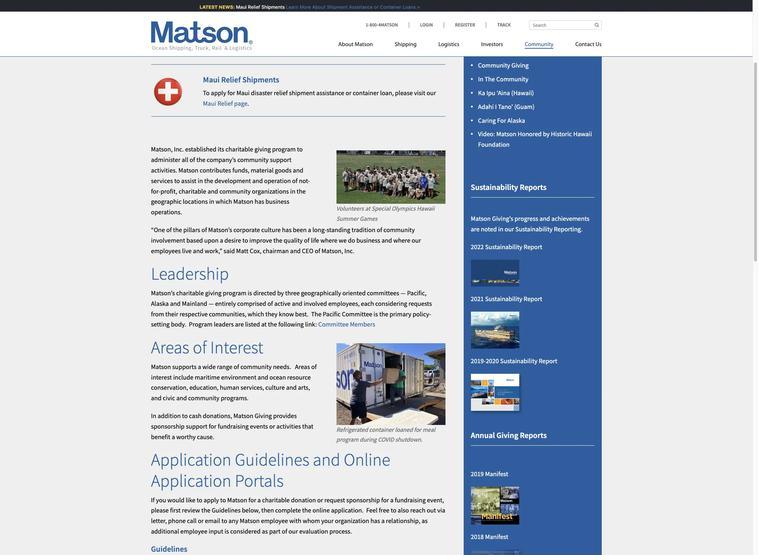 Task type: describe. For each thing, give the bounding box(es) containing it.
assist
[[181, 177, 197, 185]]

areas inside 'matson supports a wide range of community needs.   areas of interest include maritime environment and ocean resource conservation, education, human services, culture and arts, and civic and community programs.'
[[295, 363, 310, 371]]

logistics
[[439, 42, 460, 48]]

from
[[151, 310, 164, 318]]

has inside ""one of the pillars of matson's corporate culture has been a long-standing tradition of community involvement based upon a desire to improve the quality of life where we do business and where our employees live and work," said matt cox, chairman and ceo of matson, inc."
[[282, 226, 292, 234]]

matson supports a wide range of community needs.   areas of interest include maritime environment and ocean resource conservation, education, human services, culture and arts, and civic and community programs.
[[151, 363, 317, 403]]

investors link
[[470, 38, 514, 53]]

giving inside matson's charitable giving program is directed by three geographically oriented committees — pacific, alaska and mainland — entirely comprised of active and involved employees, each considering requests from their respective communities, which they know best.  the pacific committee is the primary policy- setting body.  program leaders are listed at the following link:
[[205, 289, 222, 297]]

or up online
[[317, 496, 323, 504]]

activities.
[[151, 166, 177, 175]]

part
[[269, 528, 281, 536]]

video: matson honored by historic hawaii foundation link
[[478, 130, 592, 149]]

a up relationship,
[[390, 496, 394, 504]]

first
[[170, 507, 181, 515]]

goods
[[275, 166, 292, 175]]

0 vertical spatial community giving
[[151, 35, 282, 57]]

Search search field
[[529, 20, 602, 30]]

or left 'container'
[[370, 4, 374, 10]]

in inside matson giving's progress and achievements are noted in our sustainability reporting.
[[498, 225, 504, 233]]

1 horizontal spatial is
[[248, 289, 252, 297]]

input
[[209, 528, 223, 536]]

apply inside to apply for maui disaster relief shipment assistance or container loan, please visit our maui relief page .
[[211, 89, 226, 97]]

culture inside ""one of the pillars of matson's corporate culture has been a long-standing tradition of community involvement based upon a desire to improve the quality of life where we do business and where our employees live and work," said matt cox, chairman and ceo of matson, inc."
[[261, 226, 281, 234]]

maui right news:
[[231, 4, 242, 10]]

pillars
[[183, 226, 200, 234]]

the down not-
[[297, 187, 306, 195]]

charitable up locations
[[179, 187, 206, 195]]

manifest for 2019 manifest
[[485, 470, 509, 478]]

would
[[167, 496, 185, 504]]

to left any
[[222, 517, 227, 525]]

volunteers
[[336, 205, 364, 213]]

matson down development
[[233, 198, 253, 206]]

shipment
[[289, 89, 315, 97]]

request
[[325, 496, 345, 504]]

caring for alaska
[[478, 116, 525, 125]]

sustainability down 'noted'
[[485, 243, 523, 251]]

matson up below,
[[227, 496, 247, 504]]

0 vertical spatial areas
[[151, 337, 189, 359]]

call
[[187, 517, 197, 525]]

track link
[[486, 22, 511, 28]]

following
[[278, 320, 304, 329]]

video: matson honored by historic hawaii foundation
[[478, 130, 592, 149]]

of up environment
[[234, 363, 239, 371]]

funds,
[[232, 166, 250, 175]]

reefer container loan image
[[336, 344, 446, 425]]

organizations
[[252, 187, 289, 195]]

free
[[379, 507, 390, 515]]

reporting.
[[554, 225, 583, 233]]

of right ceo
[[315, 247, 320, 255]]

application guidelines and online application portals
[[151, 449, 390, 492]]

to up input
[[220, 496, 226, 504]]

1 horizontal spatial —
[[401, 289, 406, 297]]

community up environment
[[241, 363, 272, 371]]

red circle with white cross in the middle image
[[151, 75, 185, 109]]

oriented
[[343, 289, 366, 297]]

1 vertical spatial committee
[[318, 320, 349, 329]]

benefit
[[151, 433, 170, 441]]

contact us
[[576, 42, 602, 48]]

apply inside if you would like to apply to matson for a charitable donation or request sponsorship for a fundraising event, please first review the guidelines below, then complete the online application.  feel free to also reach out via letter, phone call or email to any matson employee with whom your organization has a relationship, as additional employee input is considered as part of our evaluation process.
[[204, 496, 219, 504]]

the down considering
[[379, 310, 388, 318]]

link:
[[305, 320, 317, 329]]

loaned
[[395, 426, 413, 434]]

not-
[[299, 177, 310, 185]]

0 vertical spatial relief
[[243, 4, 256, 10]]

at inside volunteers at special olympics hawaii summer games
[[365, 205, 370, 213]]

matson inside 'matson supports a wide range of community needs.   areas of interest include maritime environment and ocean resource conservation, education, human services, culture and arts, and civic and community programs.'
[[151, 363, 171, 371]]

company's
[[207, 156, 236, 164]]

to up not-
[[297, 145, 303, 154]]

maui up page
[[237, 89, 250, 97]]

sustainability right 2021
[[485, 295, 523, 303]]

maui relief shipments
[[203, 74, 279, 85]]

communities,
[[209, 310, 247, 318]]

2021 sustainability report
[[471, 295, 543, 303]]

evaluation
[[299, 528, 328, 536]]

corporate
[[234, 226, 260, 234]]

involvement
[[151, 236, 185, 245]]

at inside matson's charitable giving program is directed by three geographically oriented committees — pacific, alaska and mainland — entirely comprised of active and involved employees, each considering requests from their respective communities, which they know best.  the pacific committee is the primary policy- setting body.  program leaders are listed at the following link:
[[261, 320, 267, 329]]

2022
[[471, 243, 484, 251]]

said
[[224, 247, 235, 255]]

supports
[[172, 363, 197, 371]]

for up below,
[[249, 496, 256, 504]]

has inside matson, inc. established its charitable giving program to administer all of the company's community support activities. matson contributes funds, material goods and services to assist in the development and operation of not- for-profit, charitable and community organizations in the geographic locations in which matson has business operations.
[[255, 198, 264, 206]]

800-
[[370, 22, 379, 28]]

community down development
[[219, 187, 251, 195]]

activities
[[277, 422, 301, 431]]

guidelines inside application guidelines and online application portals
[[235, 449, 310, 471]]

the
[[485, 75, 495, 83]]

2022 sustainability report
[[471, 243, 543, 251]]

links
[[521, 37, 539, 48]]

program inside matson, inc. established its charitable giving program to administer all of the company's community support activities. matson contributes funds, material goods and services to assist in the development and operation of not- for-profit, charitable and community organizations in the geographic locations in which matson has business operations.
[[272, 145, 296, 154]]

>
[[413, 4, 416, 10]]

the down established
[[196, 156, 206, 164]]

4matson
[[379, 22, 398, 28]]

to inside ""one of the pillars of matson's corporate culture has been a long-standing tradition of community involvement based upon a desire to improve the quality of life where we do business and where our employees live and work," said matt cox, chairman and ceo of matson, inc."
[[243, 236, 248, 245]]

employees
[[151, 247, 181, 255]]

0 vertical spatial shipments
[[257, 4, 280, 10]]

of down 'games'
[[377, 226, 382, 234]]

community down education,
[[188, 394, 220, 403]]

container inside to apply for maui disaster relief shipment assistance or container loan, please visit our maui relief page .
[[353, 89, 379, 97]]

leadership
[[151, 263, 229, 285]]

their
[[165, 310, 178, 318]]

container inside refrigerated container loaned for meal program during covid shutdown.
[[369, 426, 394, 434]]

fundraising inside the in addition to cash donations, matson giving provides sponsorship support for fundraising events or activities that benefit a worthy cause.
[[218, 422, 249, 431]]

login link
[[409, 22, 444, 28]]

matson foundation giving image
[[0, 0, 753, 20]]

sponsorship inside if you would like to apply to matson for a charitable donation or request sponsorship for a fundraising event, please first review the guidelines below, then complete the online application.  feel free to also reach out via letter, phone call or email to any matson employee with whom your organization has a relationship, as additional employee input is considered as part of our evaluation process.
[[347, 496, 380, 504]]

any
[[229, 517, 239, 525]]

to inside the in addition to cash donations, matson giving provides sponsorship support for fundraising events or activities that benefit a worthy cause.
[[182, 412, 188, 420]]

involved
[[304, 300, 327, 308]]

letter,
[[151, 517, 167, 525]]

giving inside the in addition to cash donations, matson giving provides sponsorship support for fundraising events or activities that benefit a worthy cause.
[[255, 412, 272, 420]]

ipu
[[487, 89, 496, 97]]

our inside to apply for maui disaster relief shipment assistance or container loan, please visit our maui relief page .
[[427, 89, 436, 97]]

alaska inside section
[[508, 116, 525, 125]]

top menu navigation
[[339, 38, 602, 53]]

shutdown.
[[395, 436, 423, 444]]

in right assist
[[198, 177, 203, 185]]

by inside "video: matson honored by historic hawaii foundation"
[[543, 130, 550, 138]]

sustainability up "giving's"
[[471, 182, 518, 192]]

matson down track link
[[471, 37, 496, 48]]

2 matson community manifest image from the top
[[471, 550, 519, 556]]

2 vertical spatial guidelines
[[151, 544, 187, 554]]

to apply for maui disaster relief shipment assistance or container loan, please visit our maui relief page .
[[203, 89, 436, 108]]

giving inside matson, inc. established its charitable giving program to administer all of the company's community support activities. matson contributes funds, material goods and services to assist in the development and operation of not- for-profit, charitable and community organizations in the geographic locations in which matson has business operations.
[[255, 145, 271, 154]]

long-
[[313, 226, 327, 234]]

charitable right its
[[226, 145, 253, 154]]

meal
[[423, 426, 436, 434]]

learn more about shipment assistance or container loans > link
[[282, 4, 416, 10]]

inc. inside matson, inc. established its charitable giving program to administer all of the company's community support activities. matson contributes funds, material goods and services to assist in the development and operation of not- for-profit, charitable and community organizations in the geographic locations in which matson has business operations.
[[174, 145, 184, 154]]

education,
[[189, 384, 219, 392]]

refrigerated
[[336, 426, 368, 434]]

interest
[[210, 337, 263, 359]]

about matson link
[[339, 38, 384, 53]]

quality
[[284, 236, 303, 245]]

2 reports from the top
[[520, 430, 547, 441]]

maui up to
[[203, 74, 220, 85]]

are inside matson's charitable giving program is directed by three geographically oriented committees — pacific, alaska and mainland — entirely comprised of active and involved employees, each considering requests from their respective communities, which they know best.  the pacific committee is the primary policy- setting body.  program leaders are listed at the following link:
[[235, 320, 244, 329]]

of inside matson's charitable giving program is directed by three geographically oriented committees — pacific, alaska and mainland — entirely comprised of active and involved employees, each considering requests from their respective communities, which they know best.  the pacific committee is the primary policy- setting body.  program leaders are listed at the following link:
[[268, 300, 273, 308]]

community inside ""one of the pillars of matson's corporate culture has been a long-standing tradition of community involvement based upon a desire to improve the quality of life where we do business and where our employees live and work," said matt cox, chairman and ceo of matson, inc."
[[384, 226, 415, 234]]

committees
[[367, 289, 399, 297]]

of left not-
[[292, 177, 298, 185]]

tradition
[[352, 226, 376, 234]]

is inside if you would like to apply to matson for a charitable donation or request sponsorship for a fundraising event, please first review the guidelines below, then complete the online application.  feel free to also reach out via letter, phone call or email to any matson employee with whom your organization has a relationship, as additional employee input is considered as part of our evaluation process.
[[225, 528, 229, 536]]

if
[[151, 496, 155, 504]]

matson inside matson giving's progress and achievements are noted in our sustainability reporting.
[[471, 215, 491, 223]]

register
[[455, 22, 475, 28]]

a inside 'matson supports a wide range of community needs.   areas of interest include maritime environment and ocean resource conservation, education, human services, culture and arts, and civic and community programs.'
[[198, 363, 201, 371]]

know
[[279, 310, 294, 318]]

1 vertical spatial as
[[262, 528, 268, 536]]

hawaii inside volunteers at special olympics hawaii summer games
[[417, 205, 435, 213]]

special
[[372, 205, 391, 213]]

respective
[[180, 310, 208, 318]]

comprised
[[237, 300, 266, 308]]

the down contributes
[[204, 177, 213, 185]]

committee inside matson's charitable giving program is directed by three geographically oriented committees — pacific, alaska and mainland — entirely comprised of active and involved employees, each considering requests from their respective communities, which they know best.  the pacific committee is the primary policy- setting body.  program leaders are listed at the following link:
[[342, 310, 372, 318]]

0 horizontal spatial employee
[[180, 528, 207, 536]]

in for in the community
[[478, 75, 484, 83]]

latest
[[195, 4, 213, 10]]

culture inside 'matson supports a wide range of community needs.   areas of interest include maritime environment and ocean resource conservation, education, human services, culture and arts, and civic and community programs.'
[[266, 384, 285, 392]]

1-800-4matson
[[366, 22, 398, 28]]

matson inside the in addition to cash donations, matson giving provides sponsorship support for fundraising events or activities that benefit a worthy cause.
[[234, 412, 253, 420]]

2 application from the top
[[151, 470, 231, 492]]

process.
[[330, 528, 352, 536]]

in down the operation
[[290, 187, 296, 195]]

to right like at the bottom of page
[[197, 496, 202, 504]]

matson, inside ""one of the pillars of matson's corporate culture has been a long-standing tradition of community involvement based upon a desire to improve the quality of life where we do business and where our employees live and work," said matt cox, chairman and ceo of matson, inc."
[[322, 247, 343, 255]]

relief inside to apply for maui disaster relief shipment assistance or container loan, please visit our maui relief page .
[[218, 99, 233, 108]]

about inside top menu navigation
[[339, 42, 354, 48]]

and inside matson giving's progress and achievements are noted in our sustainability reporting.
[[540, 215, 550, 223]]

search image
[[595, 23, 599, 27]]

additional
[[151, 528, 179, 536]]

event,
[[427, 496, 444, 504]]

in for in addition to cash donations, matson giving provides sponsorship support for fundraising events or activities that benefit a worthy cause.
[[151, 412, 156, 420]]

charitable inside matson's charitable giving program is directed by three geographically oriented committees — pacific, alaska and mainland — entirely comprised of active and involved employees, each considering requests from their respective communities, which they know best.  the pacific committee is the primary policy- setting body.  program leaders are listed at the following link:
[[176, 289, 204, 297]]

historic
[[551, 130, 572, 138]]

about matson
[[339, 42, 373, 48]]

matson, inside matson, inc. established its charitable giving program to administer all of the company's community support activities. matson contributes funds, material goods and services to assist in the development and operation of not- for-profit, charitable and community organizations in the geographic locations in which matson has business operations.
[[151, 145, 173, 154]]

of up wide
[[193, 337, 207, 359]]

2 vertical spatial report
[[539, 357, 558, 365]]

matson's charitable giving program is directed by three geographically oriented committees — pacific, alaska and mainland — entirely comprised of active and involved employees, each considering requests from their respective communities, which they know best.  the pacific committee is the primary policy- setting body.  program leaders are listed at the following link:
[[151, 289, 432, 329]]

1 vertical spatial relief
[[221, 74, 241, 85]]

sustainability right "2020"
[[500, 357, 538, 365]]

a up below,
[[258, 496, 261, 504]]

for inside refrigerated container loaned for meal program during covid shutdown.
[[414, 426, 421, 434]]

of left life
[[304, 236, 310, 245]]



Task type: locate. For each thing, give the bounding box(es) containing it.
or right call
[[198, 517, 204, 525]]

by up active
[[277, 289, 284, 297]]

employee up part at the left bottom
[[261, 517, 288, 525]]

community
[[151, 35, 234, 57], [525, 42, 554, 48], [478, 61, 510, 70], [497, 75, 529, 83]]

1 manifest from the top
[[485, 470, 509, 478]]

programs.
[[221, 394, 249, 403]]

"one of the pillars of matson's corporate culture has been a long-standing tradition of community involvement based upon a desire to improve the quality of life where we do business and where our employees live and work," said matt cox, chairman and ceo of matson, inc.
[[151, 226, 421, 255]]

report for 2022 sustainability report
[[524, 243, 543, 251]]

1 horizontal spatial please
[[395, 89, 413, 97]]

1 vertical spatial reports
[[520, 430, 547, 441]]

1 horizontal spatial where
[[394, 236, 411, 245]]

shipments left learn
[[257, 4, 280, 10]]

2 where from the left
[[394, 236, 411, 245]]

as left part at the left bottom
[[262, 528, 268, 536]]

0 vertical spatial culture
[[261, 226, 281, 234]]

0 horizontal spatial business
[[266, 198, 289, 206]]

1 vertical spatial areas
[[295, 363, 310, 371]]

1 horizontal spatial employee
[[261, 517, 288, 525]]

for inside the in addition to cash donations, matson giving provides sponsorship support for fundraising events or activities that benefit a worthy cause.
[[209, 422, 217, 431]]

0 vertical spatial are
[[471, 225, 480, 233]]

where left we
[[321, 236, 338, 245]]

2 vertical spatial has
[[371, 517, 380, 525]]

our inside ""one of the pillars of matson's corporate culture has been a long-standing tradition of community involvement based upon a desire to improve the quality of life where we do business and where our employees live and work," said matt cox, chairman and ceo of matson, inc."
[[412, 236, 421, 245]]

community inside top menu navigation
[[525, 42, 554, 48]]

1 vertical spatial hawaii
[[417, 205, 435, 213]]

0 vertical spatial by
[[543, 130, 550, 138]]

register link
[[444, 22, 486, 28]]

noted
[[481, 225, 497, 233]]

charitable up then
[[262, 496, 290, 504]]

program inside matson's charitable giving program is directed by three geographically oriented committees — pacific, alaska and mainland — entirely comprised of active and involved employees, each considering requests from their respective communities, which they know best.  the pacific committee is the primary policy- setting body.  program leaders are listed at the following link:
[[223, 289, 247, 297]]

1 horizontal spatial fundraising
[[395, 496, 426, 504]]

0 horizontal spatial as
[[262, 528, 268, 536]]

you
[[156, 496, 166, 504]]

our down olympics
[[412, 236, 421, 245]]

please
[[395, 89, 413, 97], [151, 507, 169, 515]]

relief right news:
[[243, 4, 256, 10]]

manifest for 2018 manifest
[[485, 533, 509, 541]]

hawaii right olympics
[[417, 205, 435, 213]]

1 horizontal spatial areas
[[295, 363, 310, 371]]

(hawaii)
[[512, 89, 534, 97]]

1 vertical spatial report
[[524, 295, 543, 303]]

1 vertical spatial which
[[248, 310, 264, 318]]

matson down for
[[497, 130, 517, 138]]

matson up assist
[[179, 166, 199, 175]]

to down corporate
[[243, 236, 248, 245]]

a right been
[[308, 226, 311, 234]]

1 vertical spatial support
[[186, 422, 208, 431]]

please inside if you would like to apply to matson for a charitable donation or request sponsorship for a fundraising event, please first review the guidelines below, then complete the online application.  feel free to also reach out via letter, phone call or email to any matson employee with whom your organization has a relationship, as additional employee input is considered as part of our evaluation process.
[[151, 507, 169, 515]]

1 vertical spatial has
[[282, 226, 292, 234]]

guidelines inside if you would like to apply to matson for a charitable donation or request sponsorship for a fundraising event, please first review the guidelines below, then complete the online application.  feel free to also reach out via letter, phone call or email to any matson employee with whom your organization has a relationship, as additional employee input is considered as part of our evaluation process.
[[212, 507, 241, 515]]

0 vertical spatial program
[[272, 145, 296, 154]]

matson, up administer
[[151, 145, 173, 154]]

matson community manifest image down 2018 manifest
[[471, 550, 519, 556]]

blue matson logo with ocean, shipping, truck, rail and logistics written beneath it. image
[[151, 21, 253, 51]]

matson's inside matson's charitable giving program is directed by three geographically oriented committees — pacific, alaska and mainland — entirely comprised of active and involved employees, each considering requests from their respective communities, which they know best.  the pacific committee is the primary policy- setting body.  program leaders are listed at the following link:
[[151, 289, 175, 297]]

is down each
[[374, 310, 378, 318]]

which inside matson, inc. established its charitable giving program to administer all of the company's community support activities. matson contributes funds, material goods and services to assist in the development and operation of not- for-profit, charitable and community organizations in the geographic locations in which matson has business operations.
[[216, 198, 232, 206]]

section
[[455, 20, 611, 556]]

1 horizontal spatial matson,
[[322, 247, 343, 255]]

0 vertical spatial apply
[[211, 89, 226, 97]]

during
[[360, 436, 377, 444]]

ka
[[478, 89, 485, 97]]

giving up material
[[255, 145, 271, 154]]

apply right like at the bottom of page
[[204, 496, 219, 504]]

1 horizontal spatial by
[[543, 130, 550, 138]]

achievements
[[552, 215, 590, 223]]

report for 2021 sustainability report
[[524, 295, 543, 303]]

the up involvement
[[173, 226, 182, 234]]

contact us link
[[565, 38, 602, 53]]

which up listed in the bottom of the page
[[248, 310, 264, 318]]

1 application from the top
[[151, 449, 231, 471]]

please inside to apply for maui disaster relief shipment assistance or container loan, please visit our maui relief page .
[[395, 89, 413, 97]]

out
[[427, 507, 436, 515]]

range
[[217, 363, 232, 371]]

review
[[182, 507, 200, 515]]

its
[[218, 145, 224, 154]]

sponsorship inside the in addition to cash donations, matson giving provides sponsorship support for fundraising events or activities that benefit a worthy cause.
[[151, 422, 185, 431]]

manifest right 2018
[[485, 533, 509, 541]]

if you would like to apply to matson for a charitable donation or request sponsorship for a fundraising event, please first review the guidelines below, then complete the online application.  feel free to also reach out via letter, phone call or email to any matson employee with whom your organization has a relationship, as additional employee input is considered as part of our evaluation process.
[[151, 496, 446, 536]]

alaska right for
[[508, 116, 525, 125]]

our down "giving's"
[[505, 225, 514, 233]]

1 vertical spatial is
[[374, 310, 378, 318]]

0 horizontal spatial —
[[209, 300, 214, 308]]

0 horizontal spatial program
[[223, 289, 247, 297]]

1 vertical spatial employee
[[180, 528, 207, 536]]

maui down to
[[203, 99, 216, 108]]

application down worthy
[[151, 449, 231, 471]]

1 vertical spatial at
[[261, 320, 267, 329]]

arts,
[[298, 384, 310, 392]]

cox,
[[250, 247, 262, 255]]

games
[[360, 215, 378, 223]]

1 vertical spatial alaska
[[151, 300, 169, 308]]

about
[[308, 4, 321, 10], [339, 42, 354, 48]]

are inside matson giving's progress and achievements are noted in our sustainability reporting.
[[471, 225, 480, 233]]

assistance
[[316, 89, 345, 97]]

1 vertical spatial by
[[277, 289, 284, 297]]

1 vertical spatial fundraising
[[395, 496, 426, 504]]

committee
[[342, 310, 372, 318], [318, 320, 349, 329]]

0 horizontal spatial by
[[277, 289, 284, 297]]

matson at special olympics hawaii 2016 image
[[336, 151, 446, 204]]

of right pillars
[[202, 226, 207, 234]]

for-
[[151, 187, 161, 195]]

0 horizontal spatial has
[[255, 198, 264, 206]]

0 vertical spatial matson's
[[208, 226, 232, 234]]

include
[[173, 373, 193, 382]]

sponsorship down addition
[[151, 422, 185, 431]]

tano'
[[498, 102, 513, 111]]

1 vertical spatial giving
[[205, 289, 222, 297]]

learn
[[282, 4, 294, 10]]

inc. down 'do'
[[345, 247, 355, 255]]

container
[[375, 4, 397, 10]]

fundraising inside if you would like to apply to matson for a charitable donation or request sponsorship for a fundraising event, please first review the guidelines below, then complete the online application.  feel free to also reach out via letter, phone call or email to any matson employee with whom your organization has a relationship, as additional employee input is considered as part of our evaluation process.
[[395, 496, 426, 504]]

matson community manifest image down "2020"
[[471, 374, 519, 411]]

alaska
[[508, 116, 525, 125], [151, 300, 169, 308]]

is up comprised at bottom left
[[248, 289, 252, 297]]

"one
[[151, 226, 165, 234]]

1 horizontal spatial at
[[365, 205, 370, 213]]

of up involvement
[[166, 226, 172, 234]]

needs.
[[273, 363, 291, 371]]

manifest right 2019
[[485, 470, 509, 478]]

geographic
[[151, 198, 182, 206]]

in left the
[[478, 75, 484, 83]]

the up chairman
[[273, 236, 283, 245]]

0 horizontal spatial alaska
[[151, 300, 169, 308]]

1 horizontal spatial hawaii
[[574, 130, 592, 138]]

for up maui relief page link
[[228, 89, 235, 97]]

contact
[[576, 42, 595, 48]]

matson inside top menu navigation
[[355, 42, 373, 48]]

2 horizontal spatial has
[[371, 517, 380, 525]]

container up "covid"
[[369, 426, 394, 434]]

0 vertical spatial matson,
[[151, 145, 173, 154]]

best.
[[295, 310, 309, 318]]

committee down pacific
[[318, 320, 349, 329]]

1-800-4matson link
[[366, 22, 409, 28]]

1 vertical spatial guidelines
[[212, 507, 241, 515]]

for up the free at the bottom
[[381, 496, 389, 504]]

has up quality
[[282, 226, 292, 234]]

0 vertical spatial inc.
[[174, 145, 184, 154]]

1 reports from the top
[[520, 182, 547, 192]]

— left pacific,
[[401, 289, 406, 297]]

in right locations
[[209, 198, 214, 206]]

—
[[401, 289, 406, 297], [209, 300, 214, 308]]

0 vertical spatial hawaii
[[574, 130, 592, 138]]

to left assist
[[174, 177, 180, 185]]

our inside if you would like to apply to matson for a charitable donation or request sponsorship for a fundraising event, please first review the guidelines below, then complete the online application.  feel free to also reach out via letter, phone call or email to any matson employee with whom your organization has a relationship, as additional employee input is considered as part of our evaluation process.
[[289, 528, 298, 536]]

or right assistance
[[346, 89, 352, 97]]

pacific
[[323, 310, 341, 318]]

of right needs. on the left bottom of page
[[311, 363, 317, 371]]

1 horizontal spatial community giving
[[478, 61, 529, 70]]

contributes
[[200, 166, 231, 175]]

0 vertical spatial —
[[401, 289, 406, 297]]

0 horizontal spatial in
[[151, 412, 156, 420]]

olympics
[[392, 205, 416, 213]]

1 vertical spatial culture
[[266, 384, 285, 392]]

1 horizontal spatial support
[[270, 156, 292, 164]]

0 horizontal spatial areas
[[151, 337, 189, 359]]

0 horizontal spatial about
[[308, 4, 321, 10]]

sustainability
[[471, 182, 518, 192], [516, 225, 553, 233], [485, 243, 523, 251], [485, 295, 523, 303], [500, 357, 538, 365]]

committee members link
[[318, 320, 375, 329]]

2 horizontal spatial program
[[336, 436, 359, 444]]

1 where from the left
[[321, 236, 338, 245]]

in inside section
[[478, 75, 484, 83]]

directed
[[253, 289, 276, 297]]

for inside to apply for maui disaster relief shipment assistance or container loan, please visit our maui relief page .
[[228, 89, 235, 97]]

matson up the interest on the left bottom of page
[[151, 363, 171, 371]]

video:
[[478, 130, 495, 138]]

for
[[497, 116, 506, 125]]

support inside matson, inc. established its charitable giving program to administer all of the company's community support activities. matson contributes funds, material goods and services to assist in the development and operation of not- for-profit, charitable and community organizations in the geographic locations in which matson has business operations.
[[270, 156, 292, 164]]

hawaii right 'historic'
[[574, 130, 592, 138]]

environment
[[221, 373, 256, 382]]

at
[[365, 205, 370, 213], [261, 320, 267, 329]]

a down the free at the bottom
[[382, 517, 385, 525]]

support up goods
[[270, 156, 292, 164]]

1 vertical spatial manifest
[[485, 533, 509, 541]]

or inside the in addition to cash donations, matson giving provides sponsorship support for fundraising events or activities that benefit a worthy cause.
[[269, 422, 275, 431]]

1 horizontal spatial are
[[471, 225, 480, 233]]

areas up resource
[[295, 363, 310, 371]]

1 horizontal spatial sponsorship
[[347, 496, 380, 504]]

0 horizontal spatial where
[[321, 236, 338, 245]]

0 vertical spatial sponsorship
[[151, 422, 185, 431]]

0 horizontal spatial hawaii
[[417, 205, 435, 213]]

wide
[[203, 363, 216, 371]]

login
[[420, 22, 433, 28]]

our
[[427, 89, 436, 97], [505, 225, 514, 233], [412, 236, 421, 245], [289, 528, 298, 536]]

in the community
[[478, 75, 529, 83]]

matson inside "video: matson honored by historic hawaii foundation"
[[497, 130, 517, 138]]

2021
[[471, 295, 484, 303]]

matson's up upon
[[208, 226, 232, 234]]

the up email
[[201, 507, 210, 515]]

mainland
[[182, 300, 207, 308]]

operations.
[[151, 208, 182, 216]]

0 horizontal spatial are
[[235, 320, 244, 329]]

1 horizontal spatial in
[[478, 75, 484, 83]]

container
[[353, 89, 379, 97], [369, 426, 394, 434]]

program
[[189, 320, 213, 329]]

guidelines up any
[[212, 507, 241, 515]]

considering
[[375, 300, 407, 308]]

1 horizontal spatial as
[[422, 517, 428, 525]]

1 vertical spatial matson community manifest image
[[471, 550, 519, 556]]

our inside matson giving's progress and achievements are noted in our sustainability reporting.
[[505, 225, 514, 233]]

1 horizontal spatial about
[[339, 42, 354, 48]]

1 horizontal spatial business
[[357, 236, 380, 245]]

relief
[[243, 4, 256, 10], [221, 74, 241, 85], [218, 99, 233, 108]]

2 horizontal spatial is
[[374, 310, 378, 318]]

community up material
[[237, 156, 269, 164]]

at up 'games'
[[365, 205, 370, 213]]

to right the free at the bottom
[[391, 507, 397, 515]]

annual
[[471, 430, 495, 441]]

giving
[[238, 35, 282, 57], [498, 37, 520, 48], [512, 61, 529, 70], [255, 412, 272, 420], [497, 430, 519, 441]]

progress
[[515, 215, 538, 223]]

matson's inside ""one of the pillars of matson's corporate culture has been a long-standing tradition of community involvement based upon a desire to improve the quality of life where we do business and where our employees live and work," said matt cox, chairman and ceo of matson, inc."
[[208, 226, 232, 234]]

0 vertical spatial matson community manifest image
[[471, 374, 519, 411]]

2 manifest from the top
[[485, 533, 509, 541]]

program inside refrigerated container loaned for meal program during covid shutdown.
[[336, 436, 359, 444]]

0 vertical spatial at
[[365, 205, 370, 213]]

complete
[[275, 507, 301, 515]]

of up they on the bottom left of the page
[[268, 300, 273, 308]]

1 vertical spatial matson,
[[322, 247, 343, 255]]

business down 'tradition'
[[357, 236, 380, 245]]

1 horizontal spatial alaska
[[508, 116, 525, 125]]

a left worthy
[[172, 433, 175, 441]]

active
[[274, 300, 291, 308]]

2 vertical spatial relief
[[218, 99, 233, 108]]

sponsorship up feel in the bottom of the page
[[347, 496, 380, 504]]

1 horizontal spatial program
[[272, 145, 296, 154]]

program up entirely
[[223, 289, 247, 297]]

the down donation
[[302, 507, 311, 515]]

0 horizontal spatial please
[[151, 507, 169, 515]]

0 vertical spatial container
[[353, 89, 379, 97]]

business inside matson, inc. established its charitable giving program to administer all of the company's community support activities. matson contributes funds, material goods and services to assist in the development and operation of not- for-profit, charitable and community organizations in the geographic locations in which matson has business operations.
[[266, 198, 289, 206]]

of right all
[[190, 156, 195, 164]]

container left the loan, at the top
[[353, 89, 379, 97]]

2019 manifest
[[471, 470, 509, 478]]

1 horizontal spatial inc.
[[345, 247, 355, 255]]

news:
[[214, 4, 230, 10]]

relief
[[274, 89, 288, 97]]

0 horizontal spatial support
[[186, 422, 208, 431]]

0 horizontal spatial matson's
[[151, 289, 175, 297]]

0 horizontal spatial sponsorship
[[151, 422, 185, 431]]

and inside application guidelines and online application portals
[[313, 449, 340, 471]]

inc. inside ""one of the pillars of matson's corporate culture has been a long-standing tradition of community involvement based upon a desire to improve the quality of life where we do business and where our employees live and work," said matt cox, chairman and ceo of matson, inc."
[[345, 247, 355, 255]]

matson's up the from
[[151, 289, 175, 297]]

sustainability inside matson giving's progress and achievements are noted in our sustainability reporting.
[[516, 225, 553, 233]]

online
[[313, 507, 330, 515]]

inc. up all
[[174, 145, 184, 154]]

business inside ""one of the pillars of matson's corporate culture has been a long-standing tradition of community involvement based upon a desire to improve the quality of life where we do business and where our employees live and work," said matt cox, chairman and ceo of matson, inc."
[[357, 236, 380, 245]]

which inside matson's charitable giving program is directed by three geographically oriented committees — pacific, alaska and mainland — entirely comprised of active and involved employees, each considering requests from their respective communities, which they know best.  the pacific committee is the primary policy- setting body.  program leaders are listed at the following link:
[[248, 310, 264, 318]]

sustainability down progress
[[516, 225, 553, 233]]

0 vertical spatial about
[[308, 4, 321, 10]]

support inside the in addition to cash donations, matson giving provides sponsorship support for fundraising events or activities that benefit a worthy cause.
[[186, 422, 208, 431]]

development
[[215, 177, 251, 185]]

None search field
[[529, 20, 602, 30]]

is right input
[[225, 528, 229, 536]]

a inside the in addition to cash donations, matson giving provides sponsorship support for fundraising events or activities that benefit a worthy cause.
[[172, 433, 175, 441]]

0 horizontal spatial which
[[216, 198, 232, 206]]

covid
[[378, 436, 394, 444]]

sponsorship
[[151, 422, 185, 431], [347, 496, 380, 504]]

1 vertical spatial sponsorship
[[347, 496, 380, 504]]

more
[[295, 4, 306, 10]]

or inside to apply for maui disaster relief shipment assistance or container loan, please visit our maui relief page .
[[346, 89, 352, 97]]

1 vertical spatial —
[[209, 300, 214, 308]]

1 horizontal spatial giving
[[255, 145, 271, 154]]

has inside if you would like to apply to matson for a charitable donation or request sponsorship for a fundraising event, please first review the guidelines below, then complete the online application.  feel free to also reach out via letter, phone call or email to any matson employee with whom your organization has a relationship, as additional employee input is considered as part of our evaluation process.
[[371, 517, 380, 525]]

in left addition
[[151, 412, 156, 420]]

0 horizontal spatial is
[[225, 528, 229, 536]]

shipments up the disaster
[[242, 74, 279, 85]]

for down donations,
[[209, 422, 217, 431]]

by inside matson's charitable giving program is directed by three geographically oriented committees — pacific, alaska and mainland — entirely comprised of active and involved employees, each considering requests from their respective communities, which they know best.  the pacific committee is the primary policy- setting body.  program leaders are listed at the following link:
[[277, 289, 284, 297]]

1 vertical spatial inc.
[[345, 247, 355, 255]]

chairman
[[263, 247, 289, 255]]

0 vertical spatial in
[[478, 75, 484, 83]]

1-
[[366, 22, 370, 28]]

community giving inside section
[[478, 61, 529, 70]]

guidelines down additional
[[151, 544, 187, 554]]

which down development
[[216, 198, 232, 206]]

hawaii inside "video: matson honored by historic hawaii foundation"
[[574, 130, 592, 138]]

0 vertical spatial reports
[[520, 182, 547, 192]]

matson down below,
[[240, 517, 260, 525]]

0 horizontal spatial fundraising
[[218, 422, 249, 431]]

1 vertical spatial apply
[[204, 496, 219, 504]]

1 vertical spatial business
[[357, 236, 380, 245]]

0 vertical spatial report
[[524, 243, 543, 251]]

charitable inside if you would like to apply to matson for a charitable donation or request sponsorship for a fundraising event, please first review the guidelines below, then complete the online application.  feel free to also reach out via letter, phone call or email to any matson employee with whom your organization has a relationship, as additional employee input is considered as part of our evaluation process.
[[262, 496, 290, 504]]

by left 'historic'
[[543, 130, 550, 138]]

the down they on the bottom left of the page
[[268, 320, 277, 329]]

program down refrigerated
[[336, 436, 359, 444]]

with
[[289, 517, 302, 525]]

are left listed in the bottom of the page
[[235, 320, 244, 329]]

1 vertical spatial shipments
[[242, 74, 279, 85]]

0 vertical spatial support
[[270, 156, 292, 164]]

in down "giving's"
[[498, 225, 504, 233]]

apply right to
[[211, 89, 226, 97]]

.
[[248, 99, 249, 108]]

committee members
[[318, 320, 375, 329]]

are left 'noted'
[[471, 225, 480, 233]]

alaska inside matson's charitable giving program is directed by three geographically oriented committees — pacific, alaska and mainland — entirely comprised of active and involved employees, each considering requests from their respective communities, which they know best.  the pacific committee is the primary policy- setting body.  program leaders are listed at the following link:
[[151, 300, 169, 308]]

operation
[[264, 177, 291, 185]]

giving
[[255, 145, 271, 154], [205, 289, 222, 297]]

resource
[[287, 373, 311, 382]]

0 vertical spatial giving
[[255, 145, 271, 154]]

application up like at the bottom of page
[[151, 470, 231, 492]]

in inside the in addition to cash donations, matson giving provides sponsorship support for fundraising events or activities that benefit a worthy cause.
[[151, 412, 156, 420]]

program up goods
[[272, 145, 296, 154]]

which
[[216, 198, 232, 206], [248, 310, 264, 318]]

2019-
[[471, 357, 486, 365]]

matson,
[[151, 145, 173, 154], [322, 247, 343, 255]]

1 matson community manifest image from the top
[[471, 374, 519, 411]]

sustainability reports
[[471, 182, 547, 192]]

0 vertical spatial guidelines
[[235, 449, 310, 471]]

section containing matson giving links
[[455, 20, 611, 556]]

us
[[596, 42, 602, 48]]

has down organizations
[[255, 198, 264, 206]]

1 horizontal spatial has
[[282, 226, 292, 234]]

1 vertical spatial about
[[339, 42, 354, 48]]

of inside if you would like to apply to matson for a charitable donation or request sponsorship for a fundraising event, please first review the guidelines below, then complete the online application.  feel free to also reach out via letter, phone call or email to any matson employee with whom your organization has a relationship, as additional employee input is considered as part of our evaluation process.
[[282, 528, 287, 536]]

2020
[[486, 357, 499, 365]]

a right upon
[[220, 236, 223, 245]]

matson community manifest image
[[471, 374, 519, 411], [471, 550, 519, 556]]

please left visit
[[395, 89, 413, 97]]



Task type: vqa. For each thing, say whether or not it's contained in the screenshot.
Enable
no



